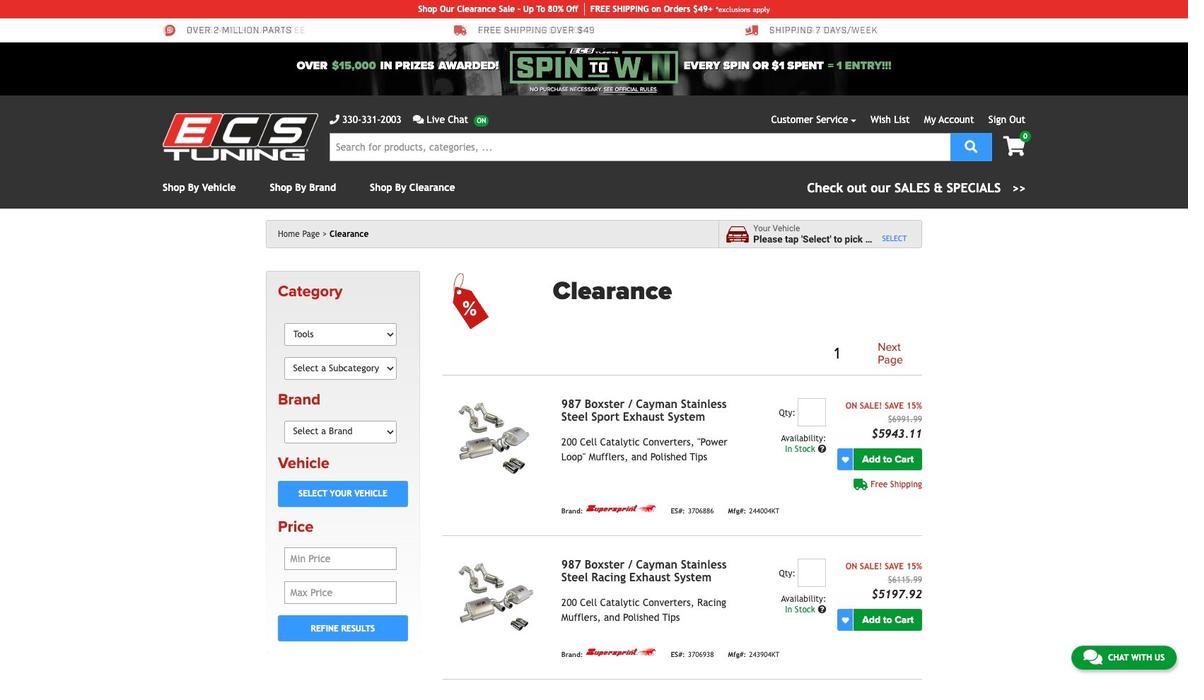 Task type: locate. For each thing, give the bounding box(es) containing it.
1 horizontal spatial comments image
[[1084, 649, 1103, 666]]

0 horizontal spatial comments image
[[413, 115, 424, 125]]

phone image
[[330, 115, 340, 125]]

2 supersprint - corporate logo image from the top
[[586, 648, 657, 658]]

None number field
[[799, 399, 827, 427], [799, 559, 827, 588], [799, 399, 827, 427], [799, 559, 827, 588]]

ecs tuning image
[[163, 113, 318, 161]]

comments image
[[413, 115, 424, 125], [1084, 649, 1103, 666]]

es#3706886 - 244004kt - 987 boxster / cayman stainless steel sport exhaust system - 200 cell catalytic converters, "power loop" mufflers, and polished tips - supersprint - porsche image
[[443, 399, 550, 479]]

supersprint - corporate logo image
[[586, 505, 657, 514], [586, 648, 657, 658]]

0 vertical spatial supersprint - corporate logo image
[[586, 505, 657, 514]]

1 supersprint - corporate logo image from the top
[[586, 505, 657, 514]]

shopping cart image
[[1004, 137, 1026, 156]]

question circle image
[[818, 445, 827, 454]]

0 vertical spatial comments image
[[413, 115, 424, 125]]

1 vertical spatial supersprint - corporate logo image
[[586, 648, 657, 658]]



Task type: vqa. For each thing, say whether or not it's contained in the screenshot.
our to the right
no



Task type: describe. For each thing, give the bounding box(es) containing it.
paginated product list navigation navigation
[[553, 339, 923, 370]]

Max Price number field
[[284, 582, 397, 604]]

supersprint - corporate logo image for 'es#3706886 - 244004kt - 987 boxster / cayman stainless steel sport exhaust system - 200 cell catalytic converters, "power loop" mufflers, and polished tips - supersprint - porsche' image
[[586, 505, 657, 514]]

add to wish list image
[[842, 456, 850, 463]]

question circle image
[[818, 606, 827, 614]]

es#3706938 - 243904kt - 987 boxster / cayman stainless steel racing exhaust system - 200 cell catalytic converters, racing mufflers, and polished tips - supersprint - porsche image
[[443, 559, 550, 640]]

search image
[[965, 140, 978, 153]]

add to wish list image
[[842, 617, 850, 624]]

1 vertical spatial comments image
[[1084, 649, 1103, 666]]

Min Price number field
[[284, 548, 397, 571]]

Search text field
[[330, 133, 951, 161]]

ecs tuning 'spin to win' contest logo image
[[510, 48, 679, 83]]

supersprint - corporate logo image for "es#3706938 - 243904kt - 987 boxster / cayman stainless steel racing exhaust system - 200 cell catalytic converters, racing mufflers, and polished tips - supersprint - porsche" image
[[586, 648, 657, 658]]



